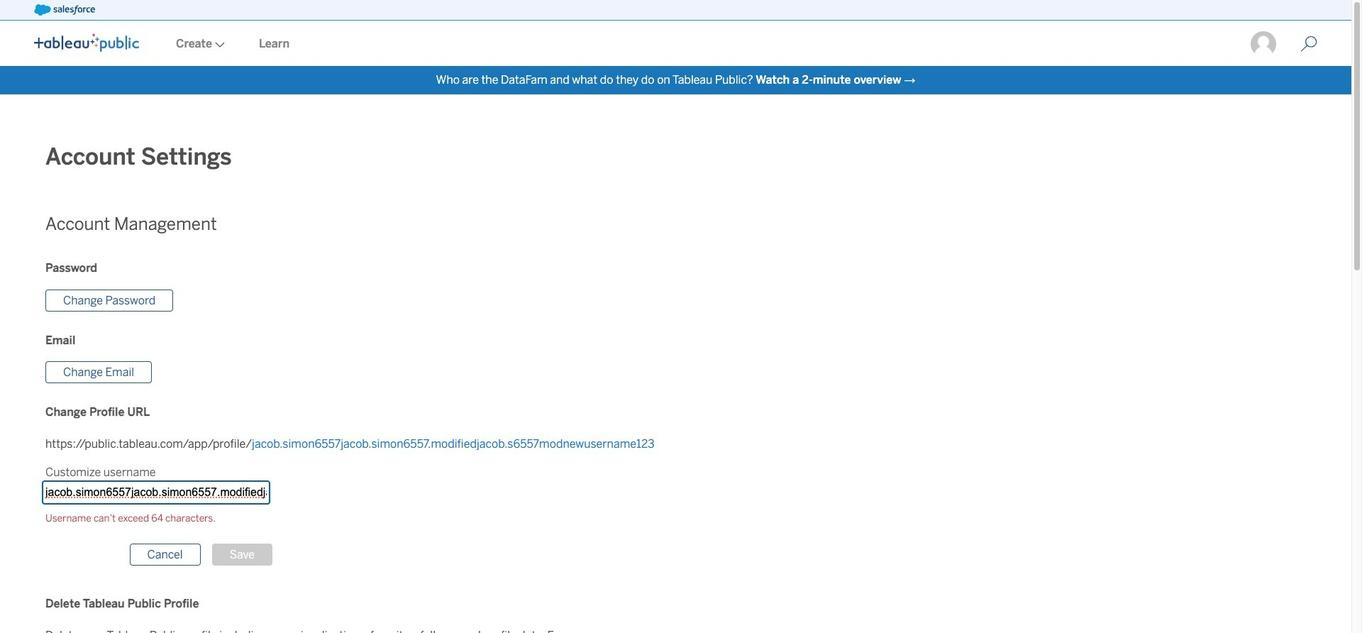 Task type: vqa. For each thing, say whether or not it's contained in the screenshot.
create image
yes



Task type: locate. For each thing, give the bounding box(es) containing it.
None field
[[43, 481, 270, 504]]

logo image
[[34, 33, 139, 52]]

salesforce logo image
[[34, 4, 95, 16]]

go to search image
[[1284, 35, 1335, 53]]



Task type: describe. For each thing, give the bounding box(es) containing it.
create image
[[212, 42, 225, 48]]

jacob.simon6557 image
[[1250, 30, 1278, 58]]



